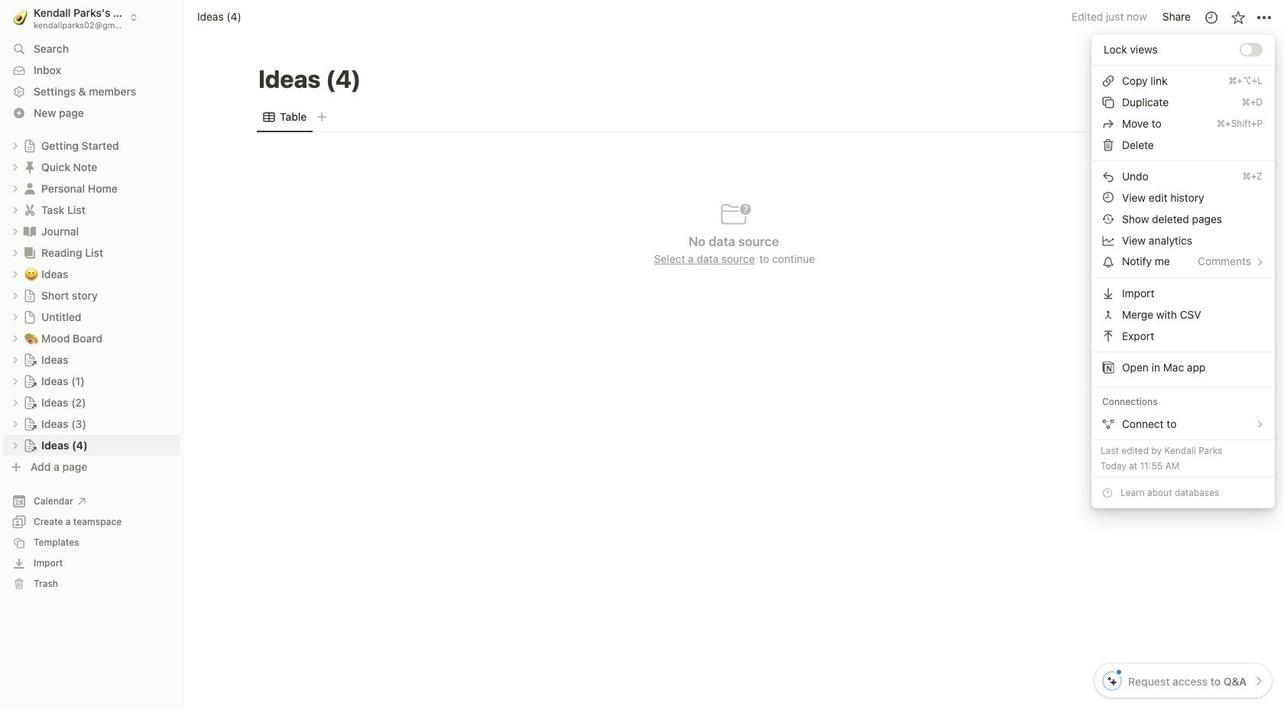 Task type: locate. For each thing, give the bounding box(es) containing it.
menu
[[1092, 34, 1275, 440]]

tab
[[257, 107, 313, 128]]

tab list
[[257, 102, 1211, 133]]

updates image
[[1204, 10, 1219, 25]]



Task type: vqa. For each thing, say whether or not it's contained in the screenshot.
favorite Image
yes



Task type: describe. For each thing, give the bounding box(es) containing it.
favorite image
[[1231, 10, 1246, 25]]

🥑 image
[[13, 8, 28, 27]]



